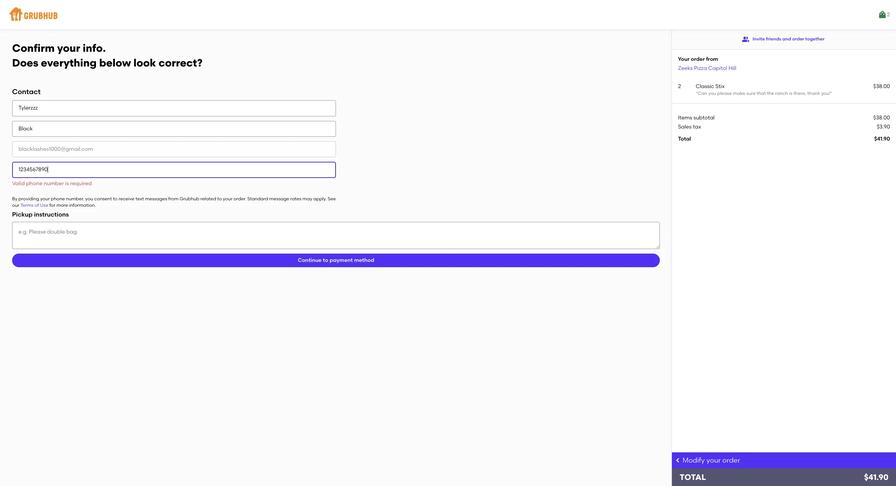 Task type: locate. For each thing, give the bounding box(es) containing it.
1 vertical spatial phone
[[51, 196, 65, 202]]

1 horizontal spatial "
[[831, 91, 833, 96]]

total down modify
[[680, 473, 707, 482]]

consent
[[94, 196, 112, 202]]

1 vertical spatial $41.90
[[865, 473, 889, 482]]

phone right valid
[[26, 180, 42, 187]]

is left the 'there,'
[[790, 91, 793, 96]]

see
[[328, 196, 336, 202]]

$41.90
[[875, 136, 891, 142], [865, 473, 889, 482]]

order
[[793, 36, 805, 42], [691, 56, 705, 62], [723, 456, 741, 465]]

1 vertical spatial total
[[680, 473, 707, 482]]

valid phone number is required
[[12, 180, 92, 187]]

Last name text field
[[12, 121, 336, 137]]

to right related
[[217, 196, 222, 202]]

hill
[[729, 65, 737, 71]]

1 vertical spatial $38.00
[[874, 114, 891, 121]]

confirm
[[12, 42, 55, 54]]

1 horizontal spatial to
[[217, 196, 222, 202]]

total
[[679, 136, 692, 142], [680, 473, 707, 482]]

to left the payment
[[323, 257, 328, 264]]

1 vertical spatial from
[[168, 196, 179, 202]]

is
[[790, 91, 793, 96], [65, 180, 69, 187]]

2 horizontal spatial order
[[793, 36, 805, 42]]

from inside by providing your phone number, you consent to receive text messages from grubhub related to your order. standard message rates may apply. see our
[[168, 196, 179, 202]]

for
[[49, 203, 55, 208]]

continue
[[298, 257, 322, 264]]

you up information.
[[85, 196, 93, 202]]

0 vertical spatial total
[[679, 136, 692, 142]]

"
[[696, 91, 698, 96], [831, 91, 833, 96]]

1 horizontal spatial from
[[707, 56, 719, 62]]

$38.00
[[874, 83, 891, 90], [874, 114, 891, 121]]

zeeks
[[679, 65, 693, 71]]

" right thank
[[831, 91, 833, 96]]

2 vertical spatial order
[[723, 456, 741, 465]]

from
[[707, 56, 719, 62], [168, 196, 179, 202]]

more
[[57, 203, 68, 208]]

is right number
[[65, 180, 69, 187]]

0 horizontal spatial you
[[85, 196, 93, 202]]

from inside your order from zeeks pizza capitol hill
[[707, 56, 719, 62]]

$38.00 " can you please make sure that the ranch is there, thank you! "
[[696, 83, 891, 96]]

1 vertical spatial is
[[65, 180, 69, 187]]

invite friends and order together button
[[743, 33, 825, 46]]

phone
[[26, 180, 42, 187], [51, 196, 65, 202]]

method
[[354, 257, 375, 264]]

1 horizontal spatial is
[[790, 91, 793, 96]]

you inside $38.00 " can you please make sure that the ranch is there, thank you! "
[[709, 91, 717, 96]]

messages
[[145, 196, 167, 202]]

0 vertical spatial you
[[709, 91, 717, 96]]

from left "grubhub"
[[168, 196, 179, 202]]

from up zeeks pizza capitol hill link
[[707, 56, 719, 62]]

valid
[[12, 180, 25, 187]]

people icon image
[[743, 36, 750, 43]]

you inside by providing your phone number, you consent to receive text messages from grubhub related to your order. standard message rates may apply. see our
[[85, 196, 93, 202]]

$38.00 for $38.00 " can you please make sure that the ranch is there, thank you! "
[[874, 83, 891, 90]]

you
[[709, 91, 717, 96], [85, 196, 93, 202]]

1 horizontal spatial 2
[[888, 11, 891, 18]]

phone up terms of use for more information.
[[51, 196, 65, 202]]

0 horizontal spatial "
[[696, 91, 698, 96]]

0 horizontal spatial 2
[[679, 83, 682, 90]]

order right and
[[793, 36, 805, 42]]

0 horizontal spatial order
[[691, 56, 705, 62]]

make
[[733, 91, 746, 96]]

total down sales
[[679, 136, 692, 142]]

2 inside 2 button
[[888, 11, 891, 18]]

payment
[[330, 257, 353, 264]]

required
[[70, 180, 92, 187]]

1 vertical spatial order
[[691, 56, 705, 62]]

number
[[44, 180, 64, 187]]

everything
[[41, 56, 97, 69]]

grubhub
[[180, 196, 199, 202]]

0 horizontal spatial from
[[168, 196, 179, 202]]

order up pizza on the right of page
[[691, 56, 705, 62]]

Pickup instructions text field
[[12, 222, 660, 249]]

0 vertical spatial $38.00
[[874, 83, 891, 90]]

and
[[783, 36, 792, 42]]

2
[[888, 11, 891, 18], [679, 83, 682, 90]]

friends
[[767, 36, 782, 42]]

1 vertical spatial you
[[85, 196, 93, 202]]

0 vertical spatial from
[[707, 56, 719, 62]]

ranch
[[776, 91, 789, 96]]

providing
[[18, 196, 39, 202]]

" down classic
[[696, 91, 698, 96]]

your
[[57, 42, 80, 54], [40, 196, 50, 202], [223, 196, 233, 202], [707, 456, 721, 465]]

items
[[679, 114, 693, 121]]

1 $38.00 from the top
[[874, 83, 891, 90]]

to inside button
[[323, 257, 328, 264]]

receive
[[119, 196, 135, 202]]

our
[[12, 203, 19, 208]]

use
[[40, 203, 48, 208]]

main navigation navigation
[[0, 0, 897, 30]]

$38.00 inside $38.00 " can you please make sure that the ranch is there, thank you! "
[[874, 83, 891, 90]]

text
[[136, 196, 144, 202]]

0 vertical spatial is
[[790, 91, 793, 96]]

number,
[[66, 196, 84, 202]]

invite friends and order together
[[753, 36, 825, 42]]

to
[[113, 196, 118, 202], [217, 196, 222, 202], [323, 257, 328, 264]]

1 vertical spatial 2
[[679, 83, 682, 90]]

0 vertical spatial order
[[793, 36, 805, 42]]

by
[[12, 196, 17, 202]]

1 horizontal spatial you
[[709, 91, 717, 96]]

your right modify
[[707, 456, 721, 465]]

you down classic stix
[[709, 91, 717, 96]]

2 $38.00 from the top
[[874, 114, 891, 121]]

capitol
[[709, 65, 728, 71]]

does
[[12, 56, 38, 69]]

your up everything
[[57, 42, 80, 54]]

can
[[698, 91, 708, 96]]

your inside the confirm your info. does everything below look correct?
[[57, 42, 80, 54]]

order right modify
[[723, 456, 741, 465]]

0 vertical spatial 2
[[888, 11, 891, 18]]

order inside button
[[793, 36, 805, 42]]

correct?
[[159, 56, 203, 69]]

items subtotal
[[679, 114, 715, 121]]

pizza
[[695, 65, 707, 71]]

to left receive
[[113, 196, 118, 202]]

info.
[[83, 42, 106, 54]]

1 horizontal spatial phone
[[51, 196, 65, 202]]

your left order.
[[223, 196, 233, 202]]

order.
[[234, 196, 246, 202]]

$38.00 for $38.00
[[874, 114, 891, 121]]

0 vertical spatial phone
[[26, 180, 42, 187]]

2 horizontal spatial to
[[323, 257, 328, 264]]



Task type: vqa. For each thing, say whether or not it's contained in the screenshot.
MEDITERRANEAN
no



Task type: describe. For each thing, give the bounding box(es) containing it.
modify your order
[[683, 456, 741, 465]]

phone inside by providing your phone number, you consent to receive text messages from grubhub related to your order. standard message rates may apply. see our
[[51, 196, 65, 202]]

is inside $38.00 " can you please make sure that the ranch is there, thank you! "
[[790, 91, 793, 96]]

please
[[718, 91, 732, 96]]

1 horizontal spatial order
[[723, 456, 741, 465]]

tax
[[693, 124, 702, 130]]

sales
[[679, 124, 692, 130]]

invite
[[753, 36, 765, 42]]

zeeks pizza capitol hill link
[[679, 65, 737, 71]]

Phone telephone field
[[12, 162, 336, 178]]

0 horizontal spatial to
[[113, 196, 118, 202]]

related
[[201, 196, 216, 202]]

classic stix
[[696, 83, 725, 90]]

sure
[[747, 91, 756, 96]]

$3.90
[[877, 124, 891, 130]]

0 horizontal spatial phone
[[26, 180, 42, 187]]

of
[[35, 203, 39, 208]]

thank
[[808, 91, 821, 96]]

together
[[806, 36, 825, 42]]

valid phone number is required alert
[[12, 180, 92, 187]]

First name text field
[[12, 100, 336, 116]]

pickup
[[12, 211, 33, 218]]

terms
[[20, 203, 34, 208]]

that
[[757, 91, 766, 96]]

terms of use for more information.
[[20, 203, 96, 208]]

classic
[[696, 83, 715, 90]]

0 horizontal spatial is
[[65, 180, 69, 187]]

the
[[768, 91, 775, 96]]

1 " from the left
[[696, 91, 698, 96]]

confirm your info. does everything below look correct?
[[12, 42, 203, 69]]

there,
[[794, 91, 807, 96]]

instructions
[[34, 211, 69, 218]]

sales tax
[[679, 124, 702, 130]]

you!
[[822, 91, 831, 96]]

apply.
[[314, 196, 327, 202]]

2 " from the left
[[831, 91, 833, 96]]

continue to payment method
[[298, 257, 375, 264]]

modify
[[683, 456, 705, 465]]

subtotal
[[694, 114, 715, 121]]

by providing your phone number, you consent to receive text messages from grubhub related to your order. standard message rates may apply. see our
[[12, 196, 336, 208]]

your
[[679, 56, 690, 62]]

look
[[134, 56, 156, 69]]

your order from zeeks pizza capitol hill
[[679, 56, 737, 71]]

continue to payment method button
[[12, 254, 660, 267]]

message
[[269, 196, 289, 202]]

your up use
[[40, 196, 50, 202]]

contact
[[12, 88, 41, 96]]

information.
[[69, 203, 96, 208]]

pickup instructions
[[12, 211, 69, 218]]

Email email field
[[12, 141, 336, 157]]

standard
[[248, 196, 268, 202]]

svg image
[[676, 458, 682, 464]]

terms of use link
[[20, 203, 48, 208]]

may
[[303, 196, 312, 202]]

stix
[[716, 83, 725, 90]]

order inside your order from zeeks pizza capitol hill
[[691, 56, 705, 62]]

2 button
[[879, 8, 891, 22]]

0 vertical spatial $41.90
[[875, 136, 891, 142]]

below
[[99, 56, 131, 69]]

rates
[[290, 196, 302, 202]]



